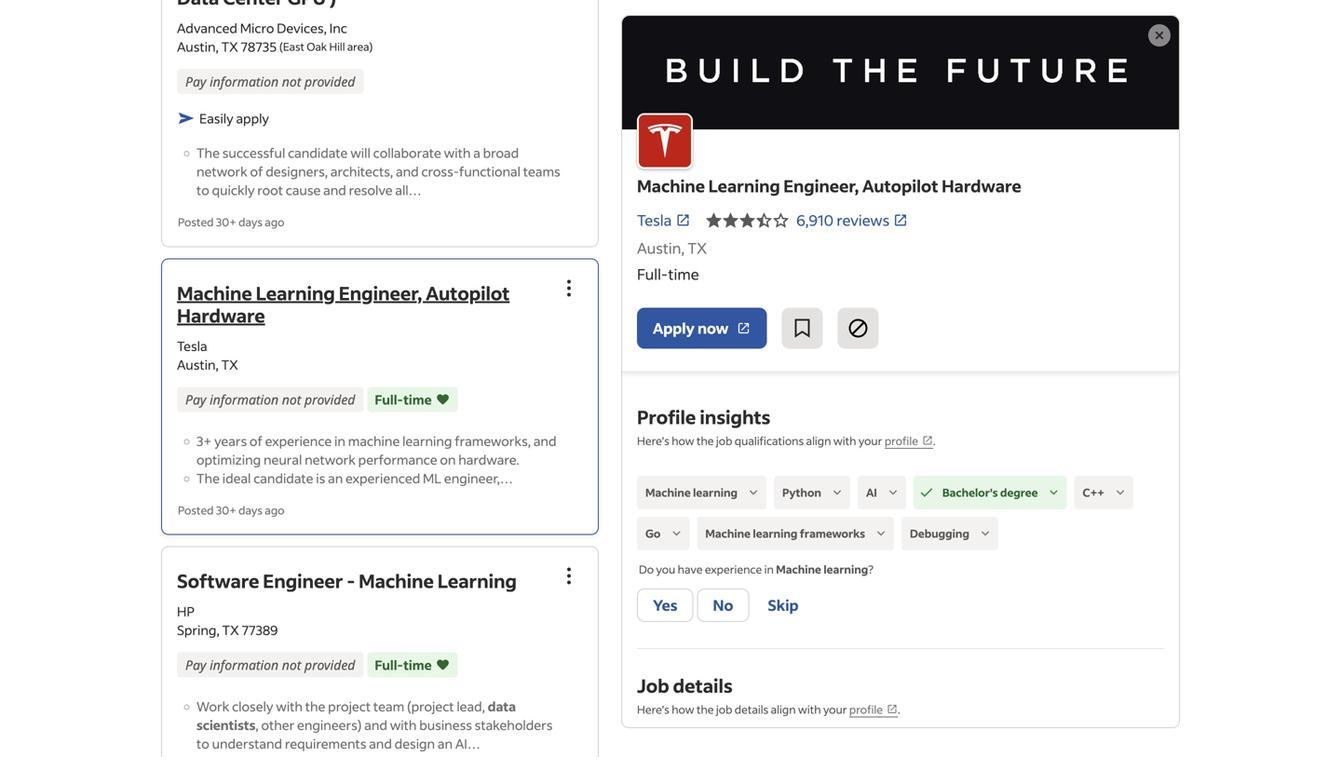 Task type: vqa. For each thing, say whether or not it's contained in the screenshot.
align associated with Profile insights
yes



Task type: locate. For each thing, give the bounding box(es) containing it.
to down scientists
[[197, 735, 209, 752]]

provided for learning
[[305, 391, 355, 408]]

0 horizontal spatial align
[[771, 702, 796, 717]]

1 vertical spatial matches your preference image
[[436, 656, 450, 674]]

time up (project on the left bottom of the page
[[403, 657, 432, 673]]

matches your preference image up the "on"
[[436, 390, 450, 409]]

1 job from the top
[[716, 434, 732, 448]]

hardware.
[[458, 451, 519, 468]]

here's down the profile
[[637, 434, 670, 448]]

the down job details
[[697, 702, 714, 717]]

align
[[806, 434, 831, 448], [771, 702, 796, 717]]

the down optimizing
[[197, 470, 220, 487]]

1 vertical spatial details
[[735, 702, 769, 717]]

30+
[[216, 215, 236, 229], [216, 503, 236, 517]]

posted down optimizing
[[178, 503, 214, 517]]

1 vertical spatial how
[[672, 702, 694, 717]]

full- up team
[[375, 657, 404, 673]]

matching qualification image
[[918, 484, 935, 501]]

1 vertical spatial the
[[197, 470, 220, 487]]

bachelor's
[[942, 485, 998, 500]]

machine up tesla link
[[637, 175, 705, 197]]

missing qualification image up the ?
[[873, 525, 889, 542]]

0 vertical spatial machine learning engineer, autopilot hardware
[[637, 175, 1022, 197]]

0 vertical spatial tesla
[[637, 211, 672, 230]]

0 vertical spatial not
[[282, 73, 301, 91]]

profile
[[885, 434, 918, 448], [849, 702, 883, 717]]

how down the profile
[[672, 434, 694, 448]]

with inside the successful candidate will collaborate with a broad network of designers, architects, and cross-functional teams to quickly root cause and resolve all…
[[444, 145, 471, 161]]

with inside work closely with the project team (project lead, data scientists
[[276, 698, 303, 715]]

0 vertical spatial pay information not provided
[[185, 73, 355, 91]]

how for profile
[[672, 434, 694, 448]]

2 vertical spatial full-
[[375, 657, 404, 673]]

of right years
[[250, 433, 262, 449]]

1 horizontal spatial an
[[438, 735, 453, 752]]

1 vertical spatial pay
[[185, 391, 206, 408]]

missing qualification image
[[745, 484, 762, 501], [829, 484, 846, 501], [885, 484, 901, 501], [873, 525, 889, 542]]

you
[[656, 562, 675, 577]]

1 vertical spatial pay information not provided
[[185, 391, 355, 408]]

missing qualification image left python
[[745, 484, 762, 501]]

1 to from the top
[[197, 182, 209, 199]]

provided up "project"
[[305, 656, 355, 674]]

experience up neural
[[265, 433, 332, 449]]

of down the successful
[[250, 163, 263, 180]]

3 information from the top
[[210, 656, 279, 674]]

not for engineer
[[282, 656, 301, 674]]

network inside 3+ years of experience in machine learning frameworks, and optimizing neural network performance on hardware. the ideal candidate is an experienced ml engineer,…
[[305, 451, 356, 468]]

0 vertical spatial provided
[[305, 73, 355, 91]]

experienced
[[346, 470, 420, 487]]

0 vertical spatial experience
[[265, 433, 332, 449]]

0 horizontal spatial profile
[[849, 702, 883, 717]]

2 matches your preference image from the top
[[436, 656, 450, 674]]

tesla logo image
[[622, 16, 1179, 129], [637, 113, 693, 169]]

1 vertical spatial network
[[305, 451, 356, 468]]

full- up machine
[[375, 391, 404, 408]]

tx left 78735
[[221, 38, 238, 55]]

other
[[261, 717, 295, 733]]

,
[[256, 717, 259, 733]]

pay up 3+ in the bottom left of the page
[[185, 391, 206, 408]]

1 vertical spatial of
[[250, 433, 262, 449]]

(project
[[407, 698, 454, 715]]

1 information from the top
[[210, 73, 279, 91]]

1 vertical spatial engineer,
[[339, 281, 422, 305]]

ideal
[[222, 470, 251, 487]]

austin, up 3+ in the bottom left of the page
[[177, 356, 219, 373]]

tx down tesla link
[[688, 238, 707, 258]]

0 horizontal spatial in
[[334, 433, 345, 449]]

c++ button
[[1074, 476, 1133, 509]]

2 provided from the top
[[305, 391, 355, 408]]

to left quickly
[[197, 182, 209, 199]]

missing qualification image
[[1112, 484, 1129, 501], [668, 525, 685, 542], [977, 525, 994, 542]]

1 vertical spatial hardware
[[177, 303, 265, 327]]

tesla austin, tx
[[177, 338, 238, 373]]

machine up do you have experience in machine learning ? at the bottom
[[705, 526, 751, 541]]

experience
[[265, 433, 332, 449], [705, 562, 762, 577]]

3 pay from the top
[[185, 656, 206, 674]]

information
[[210, 73, 279, 91], [210, 391, 279, 408], [210, 656, 279, 674]]

0 vertical spatial align
[[806, 434, 831, 448]]

2 vertical spatial austin,
[[177, 356, 219, 373]]

1 days from the top
[[239, 215, 263, 229]]

now
[[698, 319, 729, 338]]

0 horizontal spatial hardware
[[177, 303, 265, 327]]

2 the from the top
[[197, 470, 220, 487]]

engineers)
[[297, 717, 362, 733]]

how for job
[[672, 702, 694, 717]]

.
[[933, 434, 936, 448], [898, 702, 901, 717]]

0 horizontal spatial experience
[[265, 433, 332, 449]]

experience up the no
[[705, 562, 762, 577]]

teams
[[523, 163, 560, 180]]

learning inside button
[[693, 485, 738, 500]]

missing qualification image right 'ai'
[[885, 484, 901, 501]]

6,910 reviews link
[[797, 211, 908, 230]]

missing qualification image for machine learning
[[745, 484, 762, 501]]

here's how the job qualifications align with your
[[637, 434, 885, 448]]

close job details image
[[1148, 24, 1171, 47]]

0 horizontal spatial .
[[898, 702, 901, 717]]

1 vertical spatial not
[[282, 391, 301, 408]]

align for job details
[[771, 702, 796, 717]]

0 horizontal spatial machine learning engineer, autopilot hardware
[[177, 281, 510, 327]]

learning down here's how the job qualifications align with your
[[693, 485, 738, 500]]

2 horizontal spatial missing qualification image
[[1112, 484, 1129, 501]]

missing qualification image inside go button
[[668, 525, 685, 542]]

missing qualification image inside python button
[[829, 484, 846, 501]]

1 vertical spatial in
[[764, 562, 774, 577]]

pay information not provided down (
[[185, 73, 355, 91]]

learning
[[708, 175, 780, 197], [256, 281, 335, 305], [438, 569, 517, 593]]

machine inside machine learning engineer, autopilot hardware
[[177, 281, 252, 305]]

design
[[395, 735, 435, 752]]

0 vertical spatial here's
[[637, 434, 670, 448]]

0 vertical spatial candidate
[[288, 145, 348, 161]]

2 vertical spatial learning
[[438, 569, 517, 593]]

information up apply
[[210, 73, 279, 91]]

align for profile insights
[[806, 434, 831, 448]]

missing qualification image left 'ai'
[[829, 484, 846, 501]]

0 horizontal spatial tesla
[[177, 338, 207, 354]]

0 vertical spatial details
[[673, 674, 733, 698]]

the for job
[[697, 702, 714, 717]]

0 horizontal spatial your
[[823, 702, 847, 717]]

ago down the root
[[265, 215, 284, 229]]

tx left 77389 on the left of page
[[222, 622, 239, 638]]

1 vertical spatial 30+
[[216, 503, 236, 517]]

0 vertical spatial austin,
[[177, 38, 219, 55]]

1 vertical spatial profile
[[849, 702, 883, 717]]

business
[[419, 717, 472, 733]]

pay information not provided for learning
[[185, 391, 355, 408]]

full- down austin, tx
[[637, 265, 668, 284]]

understand
[[212, 735, 282, 752]]

profile for job details
[[849, 702, 883, 717]]

1 vertical spatial posted
[[178, 503, 214, 517]]

with inside , other engineers) and with business stakeholders to understand requirements and design an ai…
[[390, 717, 417, 733]]

engineer,…
[[444, 470, 513, 487]]

0 vertical spatial matches your preference image
[[436, 390, 450, 409]]

2 vertical spatial information
[[210, 656, 279, 674]]

of inside 3+ years of experience in machine learning frameworks, and optimizing neural network performance on hardware. the ideal candidate is an experienced ml engineer,…
[[250, 433, 262, 449]]

posted down quickly
[[178, 215, 214, 229]]

0 vertical spatial the
[[197, 145, 220, 161]]

tx
[[221, 38, 238, 55], [688, 238, 707, 258], [221, 356, 238, 373], [222, 622, 239, 638]]

candidate down neural
[[254, 470, 313, 487]]

with
[[444, 145, 471, 161], [833, 434, 856, 448], [276, 698, 303, 715], [798, 702, 821, 717], [390, 717, 417, 733]]

posted 30+ days ago down ideal
[[178, 503, 284, 517]]

1 the from the top
[[197, 145, 220, 161]]

tx inside tesla austin, tx
[[221, 356, 238, 373]]

0 vertical spatial engineer,
[[784, 175, 859, 197]]

missing qualification image down bachelor's degree button
[[977, 525, 994, 542]]

2 vertical spatial pay information not provided
[[185, 656, 355, 674]]

tx inside hp spring, tx 77389
[[222, 622, 239, 638]]

3 pay information not provided from the top
[[185, 656, 355, 674]]

an right is
[[328, 470, 343, 487]]

0 vertical spatial in
[[334, 433, 345, 449]]

3 not from the top
[[282, 656, 301, 674]]

30+ down quickly
[[216, 215, 236, 229]]

0 horizontal spatial missing qualification image
[[668, 525, 685, 542]]

tesla inside tesla austin, tx
[[177, 338, 207, 354]]

provided down hill
[[305, 73, 355, 91]]

cross-
[[421, 163, 459, 180]]

1 horizontal spatial your
[[859, 434, 882, 448]]

2 not from the top
[[282, 391, 301, 408]]

time for machine
[[403, 657, 432, 673]]

the down profile insights
[[697, 434, 714, 448]]

0 vertical spatial how
[[672, 434, 694, 448]]

profile
[[637, 405, 696, 429]]

details
[[673, 674, 733, 698], [735, 702, 769, 717]]

stakeholders
[[475, 717, 553, 733]]

2 information from the top
[[210, 391, 279, 408]]

1 vertical spatial information
[[210, 391, 279, 408]]

missing qualification image inside c++ button
[[1112, 484, 1129, 501]]

candidate inside the successful candidate will collaborate with a broad network of designers, architects, and cross-functional teams to quickly root cause and resolve all…
[[288, 145, 348, 161]]

machine right -
[[359, 569, 434, 593]]

missing qualification image right go
[[668, 525, 685, 542]]

0 vertical spatial of
[[250, 163, 263, 180]]

2 here's from the top
[[637, 702, 670, 717]]

candidate
[[288, 145, 348, 161], [254, 470, 313, 487]]

in left machine
[[334, 433, 345, 449]]

2 vertical spatial not
[[282, 656, 301, 674]]

0 vertical spatial hardware
[[942, 175, 1022, 197]]

the down easily
[[197, 145, 220, 161]]

experience inside 3+ years of experience in machine learning frameworks, and optimizing neural network performance on hardware. the ideal candidate is an experienced ml engineer,…
[[265, 433, 332, 449]]

the up 'engineers)'
[[305, 698, 325, 715]]

austin, down tesla link
[[637, 238, 685, 258]]

1 vertical spatial profile link
[[849, 702, 898, 718]]

missing qualification image right c++
[[1112, 484, 1129, 501]]

in inside 3+ years of experience in machine learning frameworks, and optimizing neural network performance on hardware. the ideal candidate is an experienced ml engineer,…
[[334, 433, 345, 449]]

candidate inside 3+ years of experience in machine learning frameworks, and optimizing neural network performance on hardware. the ideal candidate is an experienced ml engineer,…
[[254, 470, 313, 487]]

and inside 3+ years of experience in machine learning frameworks, and optimizing neural network performance on hardware. the ideal candidate is an experienced ml engineer,…
[[534, 433, 556, 449]]

1 vertical spatial job
[[716, 702, 732, 717]]

full-time for machine
[[375, 657, 432, 673]]

tx up years
[[221, 356, 238, 373]]

1 vertical spatial provided
[[305, 391, 355, 408]]

0 vertical spatial an
[[328, 470, 343, 487]]

2 vertical spatial pay
[[185, 656, 206, 674]]

2 vertical spatial full-time
[[375, 657, 432, 673]]

2 job from the top
[[716, 702, 732, 717]]

1 matches your preference image from the top
[[436, 390, 450, 409]]

qualifications
[[735, 434, 804, 448]]

1 vertical spatial full-time
[[375, 391, 432, 408]]

missing qualification image inside ai button
[[885, 484, 901, 501]]

lead,
[[457, 698, 485, 715]]

here's for profile
[[637, 434, 670, 448]]

1 vertical spatial candidate
[[254, 470, 313, 487]]

1 vertical spatial tesla
[[177, 338, 207, 354]]

0 vertical spatial 30+
[[216, 215, 236, 229]]

missing qualification image inside machine learning button
[[745, 484, 762, 501]]

oak
[[307, 40, 327, 54]]

network
[[197, 163, 248, 180], [305, 451, 356, 468]]

of
[[250, 163, 263, 180], [250, 433, 262, 449]]

not up other
[[282, 656, 301, 674]]

1 horizontal spatial network
[[305, 451, 356, 468]]

tesla for tesla
[[637, 211, 672, 230]]

1 horizontal spatial in
[[764, 562, 774, 577]]

machine down machine learning frameworks button
[[776, 562, 821, 577]]

ago
[[265, 215, 284, 229], [265, 503, 284, 517]]

network up is
[[305, 451, 356, 468]]

1 ago from the top
[[265, 215, 284, 229]]

missing qualification image inside debugging button
[[977, 525, 994, 542]]

not for learning
[[282, 391, 301, 408]]

0 vertical spatial autopilot
[[862, 175, 938, 197]]

(
[[279, 40, 283, 54]]

pay down 'spring,'
[[185, 656, 206, 674]]

yes
[[653, 596, 678, 615]]

1 vertical spatial here's
[[637, 702, 670, 717]]

1 vertical spatial align
[[771, 702, 796, 717]]

full-time down austin, tx
[[637, 265, 699, 284]]

time up performance
[[403, 391, 432, 408]]

1 horizontal spatial .
[[933, 434, 936, 448]]

posted
[[178, 215, 214, 229], [178, 503, 214, 517]]

0 vertical spatial full-
[[637, 265, 668, 284]]

tesla inside tesla link
[[637, 211, 672, 230]]

1 how from the top
[[672, 434, 694, 448]]

1 vertical spatial machine learning engineer, autopilot hardware
[[177, 281, 510, 327]]

learning inside machine learning engineer, autopilot hardware
[[256, 281, 335, 305]]

0 vertical spatial pay
[[185, 73, 206, 91]]

0 vertical spatial days
[[239, 215, 263, 229]]

machine up tesla austin, tx
[[177, 281, 252, 305]]

advanced micro devices, inc austin, tx 78735 ( east oak hill area )
[[177, 20, 373, 55]]

time
[[668, 265, 699, 284], [403, 391, 432, 408], [403, 657, 432, 673]]

here's down job
[[637, 702, 670, 717]]

not up neural
[[282, 391, 301, 408]]

1 vertical spatial an
[[438, 735, 453, 752]]

information down 77389 on the left of page
[[210, 656, 279, 674]]

0 vertical spatial job
[[716, 434, 732, 448]]

in up skip
[[764, 562, 774, 577]]

0 vertical spatial full-time
[[637, 265, 699, 284]]

hardware
[[942, 175, 1022, 197], [177, 303, 265, 327]]

1 horizontal spatial details
[[735, 702, 769, 717]]

information up years
[[210, 391, 279, 408]]

here's for job
[[637, 702, 670, 717]]

learning up the "on"
[[402, 433, 452, 449]]

0 vertical spatial profile link
[[885, 434, 933, 449]]

ml
[[423, 470, 442, 487]]

days down quickly
[[239, 215, 263, 229]]

your
[[859, 434, 882, 448], [823, 702, 847, 717]]

missing qualification image inside machine learning frameworks button
[[873, 525, 889, 542]]

1 vertical spatial full-
[[375, 391, 404, 408]]

1 posted from the top
[[178, 215, 214, 229]]

pay information not provided for engineer
[[185, 656, 355, 674]]

easily
[[199, 110, 233, 127]]

of inside the successful candidate will collaborate with a broad network of designers, architects, and cross-functional teams to quickly root cause and resolve all…
[[250, 163, 263, 180]]

learning up do you have experience in machine learning ? at the bottom
[[753, 526, 798, 541]]

do
[[639, 562, 654, 577]]

and right "cause" at the left of the page
[[323, 182, 346, 199]]

full- for autopilot
[[375, 391, 404, 408]]

engineer, inside machine learning engineer, autopilot hardware
[[339, 281, 422, 305]]

provided for engineer
[[305, 656, 355, 674]]

missing qualification image for c++
[[1112, 484, 1129, 501]]

software engineer - machine learning button
[[177, 569, 517, 593]]

ago down neural
[[265, 503, 284, 517]]

1 vertical spatial days
[[239, 503, 263, 517]]

job down insights
[[716, 434, 732, 448]]

machine learning engineer, autopilot hardware button
[[177, 281, 510, 327]]

learning
[[402, 433, 452, 449], [693, 485, 738, 500], [753, 526, 798, 541], [824, 562, 868, 577]]

root
[[257, 182, 283, 199]]

1 vertical spatial autopilot
[[426, 281, 510, 305]]

learning inside button
[[753, 526, 798, 541]]

0 vertical spatial posted
[[178, 215, 214, 229]]

time down austin, tx
[[668, 265, 699, 284]]

0 vertical spatial posted 30+ days ago
[[178, 215, 284, 229]]

tx inside 'advanced micro devices, inc austin, tx 78735 ( east oak hill area )'
[[221, 38, 238, 55]]

how down job details
[[672, 702, 694, 717]]

0 vertical spatial learning
[[708, 175, 780, 197]]

the inside work closely with the project team (project lead, data scientists
[[305, 698, 325, 715]]

0 horizontal spatial an
[[328, 470, 343, 487]]

1 vertical spatial .
[[898, 702, 901, 717]]

architects,
[[331, 163, 393, 180]]

network inside the successful candidate will collaborate with a broad network of designers, architects, and cross-functional teams to quickly root cause and resolve all…
[[197, 163, 248, 180]]

an down business
[[438, 735, 453, 752]]

software
[[177, 569, 259, 593]]

and right frameworks,
[[534, 433, 556, 449]]

2 how from the top
[[672, 702, 694, 717]]

ai button
[[858, 476, 906, 509]]

all…
[[395, 182, 422, 199]]

1 horizontal spatial profile
[[885, 434, 918, 448]]

candidate up designers,
[[288, 145, 348, 161]]

not down east
[[282, 73, 301, 91]]

missing qualification image for python
[[829, 484, 846, 501]]

posted 30+ days ago down quickly
[[178, 215, 284, 229]]

1 horizontal spatial machine learning engineer, autopilot hardware
[[637, 175, 1022, 197]]

2 pay information not provided from the top
[[185, 391, 355, 408]]

ai…
[[455, 735, 480, 752]]

1 posted 30+ days ago from the top
[[178, 215, 284, 229]]

pay up easily
[[185, 73, 206, 91]]

to inside , other engineers) and with business stakeholders to understand requirements and design an ai…
[[197, 735, 209, 752]]

hardware inside machine learning engineer, autopilot hardware
[[177, 303, 265, 327]]

full-time up team
[[375, 657, 432, 673]]

job down job details
[[716, 702, 732, 717]]

reviews
[[837, 211, 890, 230]]

)
[[369, 40, 373, 54]]

matches your preference image up (project on the left bottom of the page
[[436, 656, 450, 674]]

machine
[[637, 175, 705, 197], [177, 281, 252, 305], [645, 485, 691, 500], [705, 526, 751, 541], [776, 562, 821, 577], [359, 569, 434, 593]]

1 provided from the top
[[305, 73, 355, 91]]

1 here's from the top
[[637, 434, 670, 448]]

0 vertical spatial your
[[859, 434, 882, 448]]

3 provided from the top
[[305, 656, 355, 674]]

days down ideal
[[239, 503, 263, 517]]

inc
[[329, 20, 347, 37]]

0 vertical spatial profile
[[885, 434, 918, 448]]

matches your preference image
[[436, 390, 450, 409], [436, 656, 450, 674]]

1 horizontal spatial engineer,
[[784, 175, 859, 197]]

tesla link
[[637, 209, 690, 231]]

machine learning frameworks button
[[697, 517, 894, 550]]

machine up go button
[[645, 485, 691, 500]]

engineer,
[[784, 175, 859, 197], [339, 281, 422, 305]]

0 horizontal spatial engineer,
[[339, 281, 422, 305]]

pay information not provided up years
[[185, 391, 355, 408]]

30+ down ideal
[[216, 503, 236, 517]]

austin, down advanced
[[177, 38, 219, 55]]

pay information not provided down 77389 on the left of page
[[185, 656, 355, 674]]

2 pay from the top
[[185, 391, 206, 408]]

1 30+ from the top
[[216, 215, 236, 229]]

the
[[697, 434, 714, 448], [305, 698, 325, 715], [697, 702, 714, 717]]

provided up machine
[[305, 391, 355, 408]]

0 vertical spatial .
[[933, 434, 936, 448]]

do you have experience in machine learning ?
[[639, 562, 874, 577]]

here's how the job details align with your
[[637, 702, 849, 717]]

full-time up machine
[[375, 391, 432, 408]]

network up quickly
[[197, 163, 248, 180]]

debugging
[[910, 526, 969, 541]]

1 vertical spatial your
[[823, 702, 847, 717]]

1 vertical spatial posted 30+ days ago
[[178, 503, 284, 517]]

2 posted from the top
[[178, 503, 214, 517]]

1 horizontal spatial tesla
[[637, 211, 672, 230]]

2 to from the top
[[197, 735, 209, 752]]

0 horizontal spatial autopilot
[[426, 281, 510, 305]]

pay for machine
[[185, 391, 206, 408]]

frameworks
[[800, 526, 865, 541]]

full-
[[637, 265, 668, 284], [375, 391, 404, 408], [375, 657, 404, 673]]

pay information not provided
[[185, 73, 355, 91], [185, 391, 355, 408], [185, 656, 355, 674]]



Task type: describe. For each thing, give the bounding box(es) containing it.
the successful candidate will collaborate with a broad network of designers, architects, and cross-functional teams to quickly root cause and resolve all…
[[197, 145, 560, 199]]

job for insights
[[716, 434, 732, 448]]

1 not from the top
[[282, 73, 301, 91]]

-
[[347, 569, 355, 593]]

devices,
[[277, 20, 327, 37]]

cause
[[286, 182, 321, 199]]

information for software
[[210, 656, 279, 674]]

job
[[637, 674, 669, 698]]

the inside 3+ years of experience in machine learning frameworks, and optimizing neural network performance on hardware. the ideal candidate is an experienced ml engineer,…
[[197, 470, 220, 487]]

profile insights
[[637, 405, 771, 429]]

ai
[[866, 485, 877, 500]]

to inside the successful candidate will collaborate with a broad network of designers, architects, and cross-functional teams to quickly root cause and resolve all…
[[197, 182, 209, 199]]

save this job image
[[791, 317, 813, 340]]

machine
[[348, 433, 400, 449]]

the for profile
[[697, 434, 714, 448]]

will
[[350, 145, 371, 161]]

performance
[[358, 451, 437, 468]]

quickly
[[212, 182, 255, 199]]

collaborate
[[373, 145, 441, 161]]

requirements
[[285, 735, 366, 752]]

on
[[440, 451, 456, 468]]

advanced
[[177, 20, 237, 37]]

job actions for software engineer - machine learning is collapsed image
[[558, 565, 580, 587]]

learning inside 3+ years of experience in machine learning frameworks, and optimizing neural network performance on hardware. the ideal candidate is an experienced ml engineer,…
[[402, 433, 452, 449]]

job for details
[[716, 702, 732, 717]]

not interested image
[[847, 317, 869, 340]]

software engineer - machine learning
[[177, 569, 517, 593]]

profile link for profile insights
[[885, 434, 933, 449]]

6,910 reviews
[[797, 211, 890, 230]]

apply now
[[653, 319, 729, 338]]

?
[[868, 562, 874, 577]]

77389
[[242, 622, 278, 638]]

easily apply
[[199, 110, 269, 127]]

time for autopilot
[[403, 391, 432, 408]]

0 vertical spatial time
[[668, 265, 699, 284]]

skip button
[[753, 589, 814, 622]]

insights
[[700, 405, 771, 429]]

c++
[[1083, 485, 1105, 500]]

full- for machine
[[375, 657, 404, 673]]

1 horizontal spatial learning
[[438, 569, 517, 593]]

data
[[488, 698, 516, 715]]

2 posted 30+ days ago from the top
[[178, 503, 284, 517]]

machine learning frameworks
[[705, 526, 865, 541]]

no
[[713, 596, 733, 615]]

full-time for autopilot
[[375, 391, 432, 408]]

an inside 3+ years of experience in machine learning frameworks, and optimizing neural network performance on hardware. the ideal candidate is an experienced ml engineer,…
[[328, 470, 343, 487]]

in for machine
[[334, 433, 345, 449]]

go button
[[637, 517, 690, 550]]

optimizing
[[197, 451, 261, 468]]

apply
[[653, 319, 695, 338]]

degree
[[1000, 485, 1038, 500]]

matches your preference image for autopilot
[[436, 390, 450, 409]]

missing qualification image for debugging
[[977, 525, 994, 542]]

bachelor's degree button
[[914, 476, 1067, 509]]

an inside , other engineers) and with business stakeholders to understand requirements and design an ai…
[[438, 735, 453, 752]]

and down team
[[364, 717, 387, 733]]

information for machine
[[210, 391, 279, 408]]

missing qualification image for ai
[[885, 484, 901, 501]]

learning down frameworks at the bottom of page
[[824, 562, 868, 577]]

missing qualification image for machine learning frameworks
[[873, 525, 889, 542]]

missing qualification image for go
[[668, 525, 685, 542]]

2 days from the top
[[239, 503, 263, 517]]

3+ years of experience in machine learning frameworks, and optimizing neural network performance on hardware. the ideal candidate is an experienced ml engineer,…
[[197, 433, 556, 487]]

frameworks,
[[455, 433, 531, 449]]

apply now button
[[637, 308, 767, 349]]

pay for software
[[185, 656, 206, 674]]

machine learning
[[645, 485, 738, 500]]

in for machine
[[764, 562, 774, 577]]

functional
[[459, 163, 521, 180]]

machine learning button
[[637, 476, 767, 509]]

work closely with the project team (project lead, data scientists
[[197, 698, 516, 733]]

scientists
[[197, 717, 256, 733]]

team
[[373, 698, 404, 715]]

3.4 out of 5 stars image
[[705, 209, 789, 231]]

work
[[197, 698, 229, 715]]

spring,
[[177, 622, 220, 638]]

matches your preference image for machine
[[436, 656, 450, 674]]

your for job details
[[823, 702, 847, 717]]

hp spring, tx 77389
[[177, 603, 278, 638]]

no button
[[697, 589, 749, 622]]

closely
[[232, 698, 273, 715]]

1 pay information not provided from the top
[[185, 73, 355, 91]]

job details
[[637, 674, 733, 698]]

2 30+ from the top
[[216, 503, 236, 517]]

austin, inside 'advanced micro devices, inc austin, tx 78735 ( east oak hill area )'
[[177, 38, 219, 55]]

engineer
[[263, 569, 343, 593]]

years
[[214, 433, 247, 449]]

your for profile insights
[[859, 434, 882, 448]]

2 horizontal spatial learning
[[708, 175, 780, 197]]

matching qualification image
[[1045, 484, 1062, 501]]

a
[[473, 145, 480, 161]]

hp
[[177, 603, 194, 620]]

profile link for job details
[[849, 702, 898, 718]]

0 horizontal spatial details
[[673, 674, 733, 698]]

yes button
[[637, 589, 693, 622]]

and down collaborate at top
[[396, 163, 419, 180]]

area
[[347, 40, 369, 54]]

profile for profile insights
[[885, 434, 918, 448]]

hill
[[329, 40, 345, 54]]

3+
[[197, 433, 212, 449]]

skip
[[768, 596, 799, 615]]

neural
[[264, 451, 302, 468]]

successful
[[222, 145, 285, 161]]

machine inside button
[[705, 526, 751, 541]]

experience for have
[[705, 562, 762, 577]]

austin, tx
[[637, 238, 707, 258]]

. for insights
[[933, 434, 936, 448]]

job actions for machine learning engineer, autopilot hardware is collapsed image
[[558, 277, 580, 299]]

have
[[678, 562, 703, 577]]

1 vertical spatial austin,
[[637, 238, 685, 258]]

1 horizontal spatial hardware
[[942, 175, 1022, 197]]

debugging button
[[902, 517, 998, 550]]

and left design
[[369, 735, 392, 752]]

east
[[283, 40, 304, 54]]

austin, inside tesla austin, tx
[[177, 356, 219, 373]]

broad
[[483, 145, 519, 161]]

1 pay from the top
[[185, 73, 206, 91]]

the inside the successful candidate will collaborate with a broad network of designers, architects, and cross-functional teams to quickly root cause and resolve all…
[[197, 145, 220, 161]]

experience for of
[[265, 433, 332, 449]]

autopilot inside machine learning engineer, autopilot hardware
[[426, 281, 510, 305]]

6,910
[[797, 211, 834, 230]]

designers,
[[266, 163, 328, 180]]

micro
[[240, 20, 274, 37]]

python button
[[774, 476, 850, 509]]

bachelor's degree
[[942, 485, 1038, 500]]

project
[[328, 698, 371, 715]]

. for details
[[898, 702, 901, 717]]

apply
[[236, 110, 269, 127]]

, other engineers) and with business stakeholders to understand requirements and design an ai…
[[197, 717, 553, 752]]

2 ago from the top
[[265, 503, 284, 517]]

tesla for tesla austin, tx
[[177, 338, 207, 354]]



